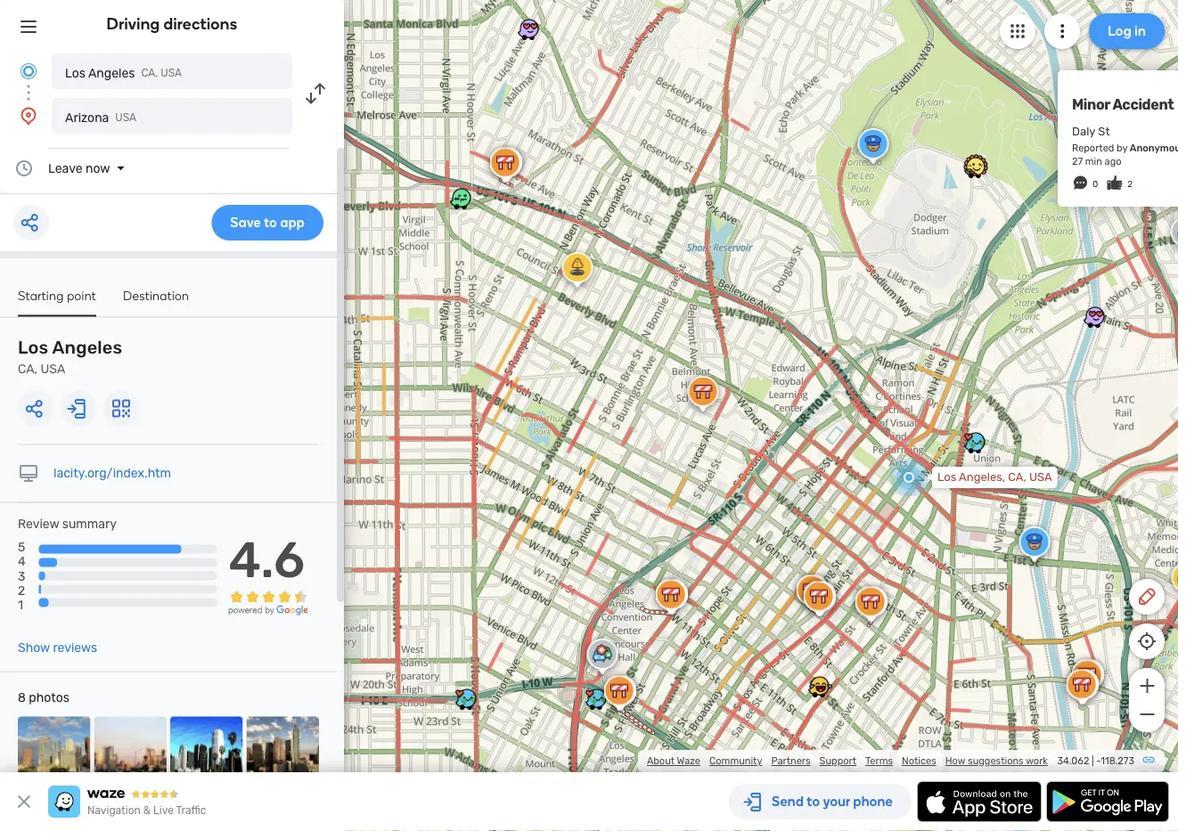 Task type: vqa. For each thing, say whether or not it's contained in the screenshot.
Suggestions
yes



Task type: locate. For each thing, give the bounding box(es) containing it.
traffic
[[176, 805, 206, 817]]

ca, down the driving at the top
[[141, 67, 158, 79]]

lacity.org/index.htm link
[[53, 466, 171, 481]]

1
[[18, 598, 23, 612]]

4
[[18, 555, 26, 569]]

arizona usa
[[65, 110, 137, 125]]

reviews
[[53, 641, 97, 656]]

34.062 | -118.273
[[1057, 755, 1135, 767]]

leave
[[48, 161, 82, 176]]

los angeles ca, usa down starting point button
[[18, 337, 122, 377]]

clock image
[[13, 158, 35, 179]]

usa down driving directions
[[161, 67, 182, 79]]

live
[[153, 805, 174, 817]]

navigation
[[87, 805, 141, 817]]

work
[[1026, 755, 1048, 767]]

8 photos
[[18, 691, 69, 706]]

directions
[[164, 14, 237, 33]]

los angeles, ca, usa
[[938, 471, 1052, 484]]

notices link
[[902, 755, 937, 767]]

destination button
[[123, 288, 189, 315]]

usa
[[161, 67, 182, 79], [115, 111, 137, 124], [41, 362, 65, 377], [1029, 471, 1052, 484]]

2
[[1128, 179, 1133, 189], [18, 583, 25, 598]]

2 inside 5 4 3 2 1
[[18, 583, 25, 598]]

angeles up arizona usa
[[88, 66, 135, 80]]

minor
[[1072, 96, 1110, 113]]

angeles
[[88, 66, 135, 80], [52, 337, 122, 358]]

starting
[[18, 288, 64, 303]]

accident
[[1113, 96, 1174, 113]]

1 vertical spatial angeles
[[52, 337, 122, 358]]

x image
[[13, 791, 35, 813]]

ca, right 'angeles,' at bottom right
[[1008, 471, 1027, 484]]

image 2 of los angeles, los angeles image
[[94, 717, 167, 790]]

how
[[945, 755, 966, 767]]

1 vertical spatial 2
[[18, 583, 25, 598]]

1 horizontal spatial ca,
[[141, 67, 158, 79]]

st
[[1098, 125, 1110, 138]]

ca,
[[141, 67, 158, 79], [18, 362, 38, 377], [1008, 471, 1027, 484]]

los down starting point button
[[18, 337, 48, 358]]

by
[[1117, 142, 1128, 154]]

about waze link
[[647, 755, 701, 767]]

0 vertical spatial los
[[65, 66, 85, 80]]

1 horizontal spatial 2
[[1128, 179, 1133, 189]]

terms link
[[865, 755, 893, 767]]

image 1 of los angeles, los angeles image
[[18, 717, 90, 790]]

8
[[18, 691, 26, 706]]

show
[[18, 641, 50, 656]]

1 horizontal spatial los
[[65, 66, 85, 80]]

daly
[[1072, 125, 1096, 138]]

partners
[[771, 755, 811, 767]]

2 vertical spatial los
[[938, 471, 957, 484]]

leave now
[[48, 161, 110, 176]]

0 vertical spatial ca,
[[141, 67, 158, 79]]

los angeles ca, usa down the driving at the top
[[65, 66, 182, 80]]

0 horizontal spatial ca,
[[18, 362, 38, 377]]

usa down starting point button
[[41, 362, 65, 377]]

angeles down point
[[52, 337, 122, 358]]

los
[[65, 66, 85, 80], [18, 337, 48, 358], [938, 471, 957, 484]]

27
[[1072, 155, 1083, 167]]

1 vertical spatial los
[[18, 337, 48, 358]]

how suggestions work link
[[945, 755, 1048, 767]]

driving directions
[[107, 14, 237, 33]]

pencil image
[[1136, 586, 1158, 608]]

reported
[[1072, 142, 1114, 154]]

los up arizona on the top of page
[[65, 66, 85, 80]]

-
[[1097, 755, 1101, 767]]

los left 'angeles,' at bottom right
[[938, 471, 957, 484]]

2 down 4
[[18, 583, 25, 598]]

navigation & live traffic
[[87, 805, 206, 817]]

usa right arizona on the top of page
[[115, 111, 137, 124]]

summary
[[62, 517, 117, 532]]

2 right 0
[[1128, 179, 1133, 189]]

driving
[[107, 14, 160, 33]]

0 vertical spatial los angeles ca, usa
[[65, 66, 182, 80]]

los angeles ca, usa
[[65, 66, 182, 80], [18, 337, 122, 377]]

0 horizontal spatial los
[[18, 337, 48, 358]]

0 horizontal spatial 2
[[18, 583, 25, 598]]

0 vertical spatial 2
[[1128, 179, 1133, 189]]

ca, down starting point button
[[18, 362, 38, 377]]

support
[[820, 755, 857, 767]]

starting point button
[[18, 288, 96, 317]]

2 horizontal spatial ca,
[[1008, 471, 1027, 484]]



Task type: describe. For each thing, give the bounding box(es) containing it.
1 vertical spatial los angeles ca, usa
[[18, 337, 122, 377]]

4.6
[[229, 530, 305, 590]]

min
[[1085, 155, 1102, 167]]

zoom in image
[[1136, 676, 1158, 697]]

angeles,
[[959, 471, 1005, 484]]

community link
[[709, 755, 762, 767]]

photos
[[29, 691, 69, 706]]

lacity.org/index.htm
[[53, 466, 171, 481]]

3
[[18, 569, 25, 584]]

computer image
[[18, 463, 39, 484]]

2 horizontal spatial los
[[938, 471, 957, 484]]

usa right 'angeles,' at bottom right
[[1029, 471, 1052, 484]]

location image
[[18, 105, 39, 127]]

point
[[67, 288, 96, 303]]

|
[[1092, 755, 1094, 767]]

los inside los angeles ca, usa
[[18, 337, 48, 358]]

34.062
[[1057, 755, 1090, 767]]

minor accident
[[1072, 96, 1174, 113]]

destination
[[123, 288, 189, 303]]

community
[[709, 755, 762, 767]]

now
[[85, 161, 110, 176]]

current location image
[[18, 61, 39, 82]]

review summary
[[18, 517, 117, 532]]

angeles inside los angeles ca, usa
[[52, 337, 122, 358]]

2 vertical spatial ca,
[[1008, 471, 1027, 484]]

image 4 of los angeles, los angeles image
[[246, 717, 319, 790]]

0
[[1093, 179, 1098, 189]]

waze
[[677, 755, 701, 767]]

link image
[[1142, 753, 1156, 767]]

terms
[[865, 755, 893, 767]]

0 vertical spatial angeles
[[88, 66, 135, 80]]

review
[[18, 517, 59, 532]]

5 4 3 2 1
[[18, 540, 26, 612]]

image 3 of los angeles, los angeles image
[[170, 717, 243, 790]]

118.273
[[1101, 755, 1135, 767]]

1 vertical spatial ca,
[[18, 362, 38, 377]]

about waze community partners support terms notices how suggestions work
[[647, 755, 1048, 767]]

starting point
[[18, 288, 96, 303]]

partners link
[[771, 755, 811, 767]]

notices
[[902, 755, 937, 767]]

about
[[647, 755, 675, 767]]

arizona
[[65, 110, 109, 125]]

usa inside arizona usa
[[115, 111, 137, 124]]

daly st reported by anonymou 27 min ago
[[1072, 125, 1178, 167]]

5
[[18, 540, 25, 555]]

support link
[[820, 755, 857, 767]]

ago
[[1105, 155, 1122, 167]]

show reviews
[[18, 641, 97, 656]]

anonymou
[[1130, 142, 1178, 154]]

zoom out image
[[1136, 704, 1158, 726]]

&
[[143, 805, 151, 817]]

suggestions
[[968, 755, 1024, 767]]



